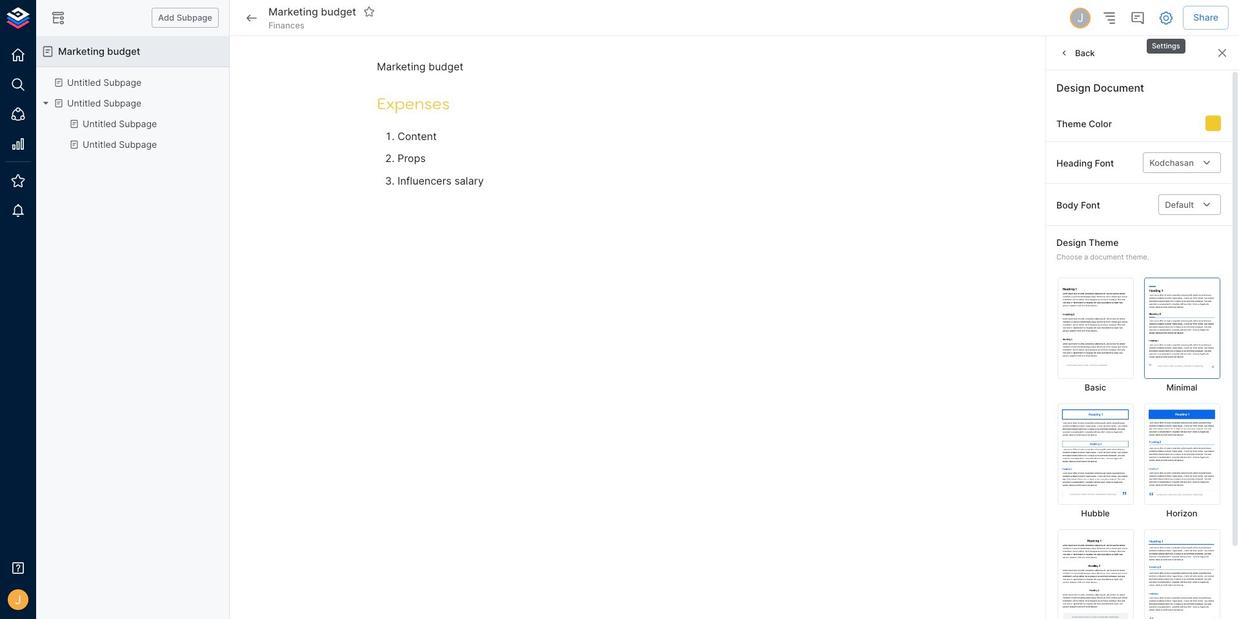 Task type: vqa. For each thing, say whether or not it's contained in the screenshot.
Remove Favorite image
no



Task type: locate. For each thing, give the bounding box(es) containing it.
hide wiki image
[[50, 10, 66, 26]]

tooltip
[[1146, 30, 1187, 55]]

table of contents image
[[1102, 10, 1118, 26]]

settings image
[[1159, 10, 1175, 26]]



Task type: describe. For each thing, give the bounding box(es) containing it.
go back image
[[244, 10, 260, 26]]

comments image
[[1131, 10, 1146, 26]]

favorite image
[[363, 6, 375, 18]]



